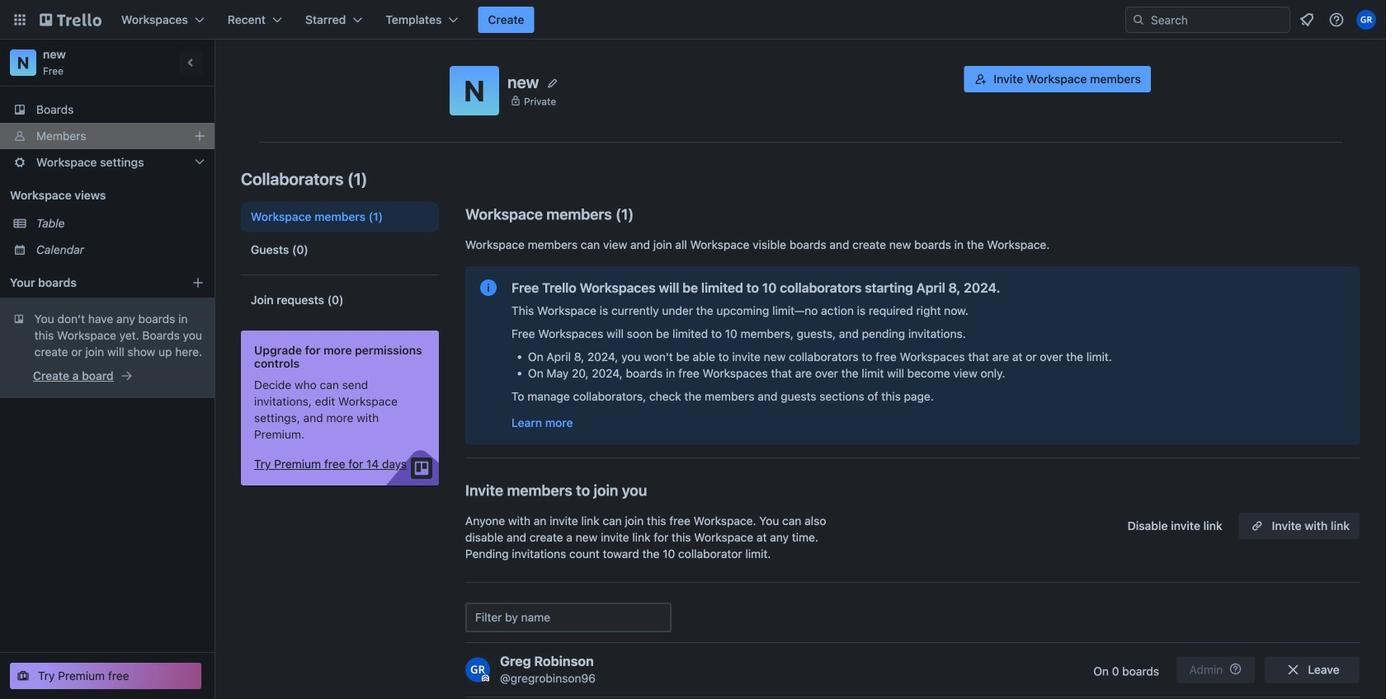 Task type: describe. For each thing, give the bounding box(es) containing it.
workspace navigation collapse icon image
[[180, 51, 203, 74]]

Search field
[[1145, 8, 1290, 31]]

0 notifications image
[[1297, 10, 1317, 30]]

Filter by name text field
[[465, 603, 672, 633]]

greg robinson (gregrobinson96) image
[[1357, 10, 1376, 30]]

open information menu image
[[1328, 12, 1345, 28]]

add board image
[[191, 276, 205, 290]]



Task type: vqa. For each thing, say whether or not it's contained in the screenshot.
This member is an admin of this Workspace. image
yes



Task type: locate. For each thing, give the bounding box(es) containing it.
this member is an admin of this workspace. image
[[482, 675, 489, 683]]

primary element
[[0, 0, 1386, 40]]

search image
[[1132, 13, 1145, 26]]

your boards with 0 items element
[[10, 273, 183, 293]]

greg robinson (gregrobinson96) image
[[465, 658, 490, 683]]

back to home image
[[40, 7, 101, 33]]



